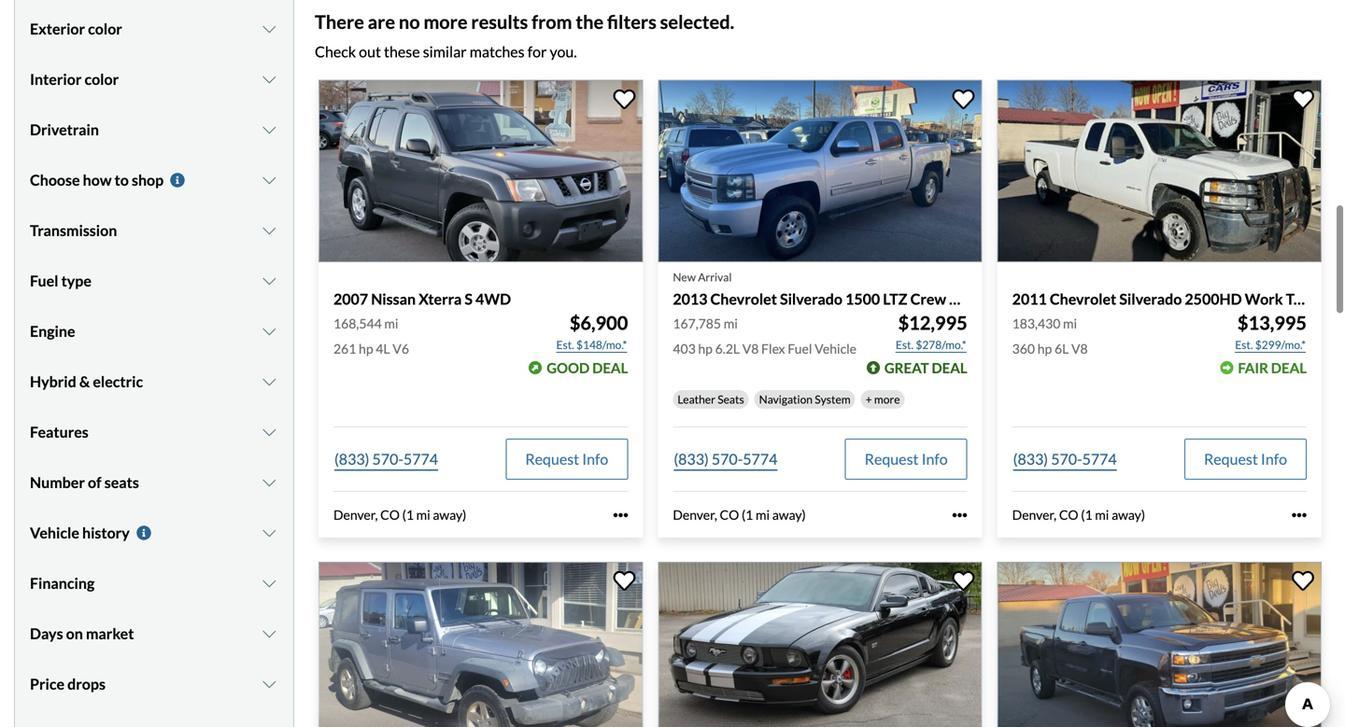 Task type: vqa. For each thing, say whether or not it's contained in the screenshot.
$6,900 THE EST.
yes



Task type: locate. For each thing, give the bounding box(es) containing it.
2007
[[333, 290, 368, 308]]

there are no more results from the filters selected. check out these similar matches for you.
[[315, 11, 734, 61]]

0 horizontal spatial request info
[[525, 450, 608, 469]]

0 horizontal spatial silverado
[[780, 290, 843, 308]]

vehicle history button
[[30, 510, 278, 557]]

color inside exterior color "dropdown button"
[[88, 20, 122, 38]]

1 horizontal spatial vehicle
[[815, 341, 857, 357]]

color right interior
[[84, 70, 119, 88]]

0 vertical spatial vehicle
[[815, 341, 857, 357]]

request for $13,995
[[1204, 450, 1258, 469]]

info circle image
[[168, 173, 187, 188], [134, 526, 153, 541]]

(833) 570-5774 button for $6,900
[[333, 439, 439, 480]]

1 horizontal spatial deal
[[932, 360, 967, 377]]

3 (833) from the left
[[1013, 450, 1048, 469]]

fuel right flex
[[788, 341, 812, 357]]

3 est. from the left
[[1235, 338, 1253, 352]]

0 horizontal spatial info
[[582, 450, 608, 469]]

est. up good
[[556, 338, 574, 352]]

2 horizontal spatial (833) 570-5774
[[1013, 450, 1117, 469]]

vehicle up system
[[815, 341, 857, 357]]

1 denver, co (1 mi away) from the left
[[333, 507, 466, 523]]

info circle image inside vehicle history 'dropdown button'
[[134, 526, 153, 541]]

1 horizontal spatial fuel
[[788, 341, 812, 357]]

3 co from the left
[[1059, 507, 1078, 523]]

8 chevron down image from the top
[[260, 627, 278, 642]]

1 est. from the left
[[556, 338, 574, 352]]

2 (1 from the left
[[742, 507, 753, 523]]

3 info from the left
[[1261, 450, 1287, 469]]

0 horizontal spatial hp
[[359, 341, 373, 357]]

there
[[315, 11, 364, 33]]

3 request info from the left
[[1204, 450, 1287, 469]]

3 570- from the left
[[1051, 450, 1082, 469]]

2 (833) 570-5774 button from the left
[[673, 439, 778, 480]]

navigation
[[759, 393, 813, 407]]

info circle image inside choose how to shop dropdown button
[[168, 173, 187, 188]]

2 horizontal spatial (833)
[[1013, 450, 1048, 469]]

0 horizontal spatial (833)
[[334, 450, 369, 469]]

request info button down 'fair'
[[1184, 439, 1307, 480]]

0 horizontal spatial info circle image
[[134, 526, 153, 541]]

v8 right 6l
[[1071, 341, 1088, 357]]

co for $13,995
[[1059, 507, 1078, 523]]

1 horizontal spatial denver,
[[673, 507, 717, 523]]

est.
[[556, 338, 574, 352], [896, 338, 914, 352], [1235, 338, 1253, 352]]

$6,900 est. $148/mo.*
[[556, 312, 628, 352]]

1 vertical spatial fuel
[[788, 341, 812, 357]]

3 deal from the left
[[1271, 360, 1307, 377]]

silverado left 2500hd
[[1119, 290, 1182, 308]]

chevron down image inside fuel type 'dropdown button'
[[260, 274, 278, 289]]

0 horizontal spatial co
[[380, 507, 400, 523]]

1 vertical spatial info circle image
[[134, 526, 153, 541]]

chevron down image inside price drops dropdown button
[[260, 677, 278, 692]]

1 chevrolet from the left
[[710, 290, 777, 308]]

2 horizontal spatial hp
[[1038, 341, 1052, 357]]

work
[[1245, 290, 1283, 308]]

vehicle inside 'dropdown button'
[[30, 524, 79, 542]]

request info button down good
[[506, 439, 628, 480]]

2 horizontal spatial request
[[1204, 450, 1258, 469]]

1 horizontal spatial request info button
[[845, 439, 967, 480]]

4wd right s
[[475, 290, 511, 308]]

new
[[673, 270, 696, 284]]

2 4wd from the left
[[978, 290, 1014, 308]]

(833) 570-5774 button for $13,995
[[1012, 439, 1118, 480]]

3 (833) 570-5774 from the left
[[1013, 450, 1117, 469]]

3 (1 from the left
[[1081, 507, 1093, 523]]

2 v8 from the left
[[1071, 341, 1088, 357]]

2 deal from the left
[[932, 360, 967, 377]]

1 horizontal spatial (833)
[[674, 450, 709, 469]]

1 request info button from the left
[[506, 439, 628, 480]]

chevrolet up '183,430 mi 360 hp 6l v8'
[[1050, 290, 1116, 308]]

est. for $6,900
[[556, 338, 574, 352]]

blue 2013 chevrolet silverado 1500 ltz crew cab 4wd pickup truck four-wheel drive 6-speed automatic image
[[658, 80, 982, 262]]

570-
[[372, 450, 403, 469], [712, 450, 743, 469], [1051, 450, 1082, 469]]

0 horizontal spatial deal
[[592, 360, 628, 377]]

chevron down image for financing
[[260, 577, 278, 591]]

are
[[368, 11, 395, 33]]

2 denver, from the left
[[673, 507, 717, 523]]

est. inside $13,995 est. $299/mo.*
[[1235, 338, 1253, 352]]

0 vertical spatial color
[[88, 20, 122, 38]]

chevron down image inside drivetrain dropdown button
[[260, 123, 278, 137]]

3 chevron down image from the top
[[260, 123, 278, 137]]

4 chevron down image from the top
[[260, 324, 278, 339]]

$13,995
[[1238, 312, 1307, 335]]

1 horizontal spatial 5774
[[743, 450, 778, 469]]

1 co from the left
[[380, 507, 400, 523]]

1 deal from the left
[[592, 360, 628, 377]]

vehicle down number
[[30, 524, 79, 542]]

away) for $13,995
[[1112, 507, 1145, 523]]

1 silverado from the left
[[780, 290, 843, 308]]

request info button down + more at the right bottom
[[845, 439, 967, 480]]

engine button
[[30, 308, 278, 355]]

silverado
[[780, 290, 843, 308], [1119, 290, 1182, 308]]

info circle image right shop
[[168, 173, 187, 188]]

570- for $6,900
[[372, 450, 403, 469]]

chevron down image
[[260, 22, 278, 37], [260, 72, 278, 87], [260, 123, 278, 137], [260, 324, 278, 339], [260, 476, 278, 491], [260, 677, 278, 692]]

(833) 570-5774
[[334, 450, 438, 469], [674, 450, 778, 469], [1013, 450, 1117, 469]]

1 horizontal spatial hp
[[698, 341, 713, 357]]

1 chevron down image from the top
[[260, 173, 278, 188]]

2 (833) 570-5774 from the left
[[674, 450, 778, 469]]

chevron down image inside "interior color" dropdown button
[[260, 72, 278, 87]]

2 est. from the left
[[896, 338, 914, 352]]

hp left 4l
[[359, 341, 373, 357]]

seats
[[718, 393, 744, 407]]

deal
[[592, 360, 628, 377], [932, 360, 967, 377], [1271, 360, 1307, 377]]

2 horizontal spatial deal
[[1271, 360, 1307, 377]]

denver, co (1 mi away) for $6,900
[[333, 507, 466, 523]]

1 horizontal spatial denver, co (1 mi away)
[[673, 507, 806, 523]]

days on market
[[30, 625, 134, 643]]

(1 for $13,995
[[1081, 507, 1093, 523]]

electric
[[93, 373, 143, 391]]

1 horizontal spatial est.
[[896, 338, 914, 352]]

1 horizontal spatial request info
[[865, 450, 948, 469]]

1 horizontal spatial request
[[865, 450, 919, 469]]

1 horizontal spatial chevrolet
[[1050, 290, 1116, 308]]

hp inside '183,430 mi 360 hp 6l v8'
[[1038, 341, 1052, 357]]

1 vertical spatial vehicle
[[30, 524, 79, 542]]

deal down $148/mo.*
[[592, 360, 628, 377]]

chevron down image for interior color
[[260, 72, 278, 87]]

0 horizontal spatial (1
[[402, 507, 414, 523]]

1 denver, from the left
[[333, 507, 378, 523]]

0 horizontal spatial request info button
[[506, 439, 628, 480]]

hp inside 167,785 mi 403 hp 6.2l v8 flex fuel vehicle
[[698, 341, 713, 357]]

request info down + more at the right bottom
[[865, 450, 948, 469]]

1 request info from the left
[[525, 450, 608, 469]]

(833) for $6,900
[[334, 450, 369, 469]]

1 request from the left
[[525, 450, 579, 469]]

1 horizontal spatial away)
[[772, 507, 806, 523]]

cab
[[949, 290, 976, 308]]

est. inside "$12,995 est. $278/mo.*"
[[896, 338, 914, 352]]

2 horizontal spatial denver,
[[1012, 507, 1057, 523]]

request info button for $13,995
[[1184, 439, 1307, 480]]

2 horizontal spatial info
[[1261, 450, 1287, 469]]

color right exterior on the top
[[88, 20, 122, 38]]

days on market button
[[30, 611, 278, 658]]

leather seats
[[678, 393, 744, 407]]

more
[[424, 11, 468, 33], [874, 393, 900, 407]]

1 570- from the left
[[372, 450, 403, 469]]

2 request info from the left
[[865, 450, 948, 469]]

0 horizontal spatial request
[[525, 450, 579, 469]]

2 chevron down image from the top
[[260, 72, 278, 87]]

ellipsis h image
[[952, 508, 967, 523]]

1 ellipsis h image from the left
[[613, 508, 628, 523]]

engine
[[30, 322, 75, 341]]

more right +
[[874, 393, 900, 407]]

est. inside $6,900 est. $148/mo.*
[[556, 338, 574, 352]]

2 570- from the left
[[712, 450, 743, 469]]

0 horizontal spatial 4wd
[[475, 290, 511, 308]]

0 horizontal spatial vehicle
[[30, 524, 79, 542]]

silver 2013 jeep wrangler unlimited sport 4wd suv / crossover four-wheel drive 6-speed manual image
[[319, 562, 643, 728]]

vehicle inside 167,785 mi 403 hp 6.2l v8 flex fuel vehicle
[[815, 341, 857, 357]]

3 away) from the left
[[1112, 507, 1145, 523]]

3 denver, from the left
[[1012, 507, 1057, 523]]

167,785 mi 403 hp 6.2l v8 flex fuel vehicle
[[673, 316, 857, 357]]

1 horizontal spatial (833) 570-5774
[[674, 450, 778, 469]]

mi inside '183,430 mi 360 hp 6l v8'
[[1063, 316, 1077, 332]]

more inside the there are no more results from the filters selected. check out these similar matches for you.
[[424, 11, 468, 33]]

co
[[380, 507, 400, 523], [720, 507, 739, 523], [1059, 507, 1078, 523]]

1 (1 from the left
[[402, 507, 414, 523]]

360
[[1012, 341, 1035, 357]]

5774 for $13,995
[[1082, 450, 1117, 469]]

similar
[[423, 43, 467, 61]]

chevron down image inside engine dropdown button
[[260, 324, 278, 339]]

2 horizontal spatial request info
[[1204, 450, 1287, 469]]

deal down $299/mo.*
[[1271, 360, 1307, 377]]

3 denver, co (1 mi away) from the left
[[1012, 507, 1145, 523]]

1 (833) from the left
[[334, 450, 369, 469]]

2 horizontal spatial request info button
[[1184, 439, 1307, 480]]

1 4wd from the left
[[475, 290, 511, 308]]

v8 inside 167,785 mi 403 hp 6.2l v8 flex fuel vehicle
[[742, 341, 759, 357]]

2 chevron down image from the top
[[260, 223, 278, 238]]

number of seats
[[30, 474, 139, 492]]

chevron down image inside the transmission dropdown button
[[260, 223, 278, 238]]

transmission
[[30, 222, 117, 240]]

6 chevron down image from the top
[[260, 677, 278, 692]]

0 horizontal spatial more
[[424, 11, 468, 33]]

3 hp from the left
[[1038, 341, 1052, 357]]

check
[[315, 43, 356, 61]]

hp left 6l
[[1038, 341, 1052, 357]]

2 denver, co (1 mi away) from the left
[[673, 507, 806, 523]]

choose
[[30, 171, 80, 189]]

mi inside 168,544 mi 261 hp 4l v6
[[384, 316, 398, 332]]

info
[[582, 450, 608, 469], [922, 450, 948, 469], [1261, 450, 1287, 469]]

167,785
[[673, 316, 721, 332]]

info down fair deal on the right of the page
[[1261, 450, 1287, 469]]

request info down good
[[525, 450, 608, 469]]

chevron down image for days on market
[[260, 627, 278, 642]]

3 5774 from the left
[[1082, 450, 1117, 469]]

1 horizontal spatial ellipsis h image
[[1292, 508, 1307, 523]]

0 horizontal spatial chevrolet
[[710, 290, 777, 308]]

v8 for $13,995
[[1071, 341, 1088, 357]]

2 (833) from the left
[[674, 450, 709, 469]]

chevrolet down arrival
[[710, 290, 777, 308]]

2 horizontal spatial (1
[[1081, 507, 1093, 523]]

v8 left flex
[[742, 341, 759, 357]]

price
[[30, 676, 65, 694]]

1 info from the left
[[582, 450, 608, 469]]

1 horizontal spatial info circle image
[[168, 173, 187, 188]]

3 (833) 570-5774 button from the left
[[1012, 439, 1118, 480]]

0 horizontal spatial denver,
[[333, 507, 378, 523]]

168,544 mi 261 hp 4l v6
[[333, 316, 409, 357]]

183,430
[[1012, 316, 1061, 332]]

4wd
[[475, 290, 511, 308], [978, 290, 1014, 308]]

chevron down image for drivetrain
[[260, 123, 278, 137]]

1 horizontal spatial 4wd
[[978, 290, 1014, 308]]

2 horizontal spatial co
[[1059, 507, 1078, 523]]

mi
[[384, 316, 398, 332], [724, 316, 738, 332], [1063, 316, 1077, 332], [416, 507, 430, 523], [756, 507, 770, 523], [1095, 507, 1109, 523]]

seats
[[104, 474, 139, 492]]

$148/mo.*
[[576, 338, 627, 352]]

drivetrain button
[[30, 107, 278, 153]]

0 horizontal spatial est.
[[556, 338, 574, 352]]

2 horizontal spatial denver, co (1 mi away)
[[1012, 507, 1145, 523]]

info down great deal on the right of the page
[[922, 450, 948, 469]]

request info down 'fair'
[[1204, 450, 1287, 469]]

0 horizontal spatial ellipsis h image
[[613, 508, 628, 523]]

of
[[88, 474, 102, 492]]

1 horizontal spatial v8
[[1071, 341, 1088, 357]]

fuel left type
[[30, 272, 58, 290]]

est. up 'fair'
[[1235, 338, 1253, 352]]

chevron down image inside exterior color "dropdown button"
[[260, 22, 278, 37]]

0 vertical spatial fuel
[[30, 272, 58, 290]]

hp right 403
[[698, 341, 713, 357]]

denver, co (1 mi away)
[[333, 507, 466, 523], [673, 507, 806, 523], [1012, 507, 1145, 523]]

est. up great
[[896, 338, 914, 352]]

away)
[[433, 507, 466, 523], [772, 507, 806, 523], [1112, 507, 1145, 523]]

1 horizontal spatial silverado
[[1119, 290, 1182, 308]]

1 (833) 570-5774 button from the left
[[333, 439, 439, 480]]

0 horizontal spatial v8
[[742, 341, 759, 357]]

color for exterior color
[[88, 20, 122, 38]]

1 horizontal spatial 570-
[[712, 450, 743, 469]]

fuel
[[30, 272, 58, 290], [788, 341, 812, 357]]

1 horizontal spatial info
[[922, 450, 948, 469]]

4wd right cab
[[978, 290, 1014, 308]]

ellipsis h image for $13,995
[[1292, 508, 1307, 523]]

chevron down image inside the days on market dropdown button
[[260, 627, 278, 642]]

fuel inside 'dropdown button'
[[30, 272, 58, 290]]

denver, for $13,995
[[1012, 507, 1057, 523]]

3 chevron down image from the top
[[260, 274, 278, 289]]

v8 inside '183,430 mi 360 hp 6l v8'
[[1071, 341, 1088, 357]]

hp
[[359, 341, 373, 357], [698, 341, 713, 357], [1038, 341, 1052, 357]]

1 vertical spatial color
[[84, 70, 119, 88]]

chevron down image inside features dropdown button
[[260, 425, 278, 440]]

away) for $6,900
[[433, 507, 466, 523]]

(833) 570-5774 for $13,995
[[1013, 450, 1117, 469]]

1 5774 from the left
[[403, 450, 438, 469]]

hybrid & electric
[[30, 373, 143, 391]]

0 horizontal spatial fuel
[[30, 272, 58, 290]]

white 2011 chevrolet silverado 2500hd work truck extended cab 4wd pickup truck four-wheel drive 6-speed automatic image
[[997, 80, 1322, 262]]

1 horizontal spatial more
[[874, 393, 900, 407]]

2 ellipsis h image from the left
[[1292, 508, 1307, 523]]

0 horizontal spatial away)
[[433, 507, 466, 523]]

3 request from the left
[[1204, 450, 1258, 469]]

v8
[[742, 341, 759, 357], [1071, 341, 1088, 357]]

0 vertical spatial info circle image
[[168, 173, 187, 188]]

arrival
[[698, 270, 732, 284]]

1 horizontal spatial (1
[[742, 507, 753, 523]]

info for $6,900
[[582, 450, 608, 469]]

chevron down image for price drops
[[260, 677, 278, 692]]

est. $278/mo.* button
[[895, 336, 967, 355]]

2 horizontal spatial (833) 570-5774 button
[[1012, 439, 1118, 480]]

7 chevron down image from the top
[[260, 577, 278, 591]]

6.2l
[[715, 341, 740, 357]]

1 (833) 570-5774 from the left
[[334, 450, 438, 469]]

1 horizontal spatial (833) 570-5774 button
[[673, 439, 778, 480]]

2 hp from the left
[[698, 341, 713, 357]]

chevron down image inside hybrid & electric 'dropdown button'
[[260, 375, 278, 390]]

2 horizontal spatial away)
[[1112, 507, 1145, 523]]

fair
[[1238, 360, 1268, 377]]

info down good deal
[[582, 450, 608, 469]]

market
[[86, 625, 134, 643]]

$13,995 est. $299/mo.*
[[1235, 312, 1307, 352]]

est. $299/mo.* button
[[1234, 336, 1307, 355]]

color inside "interior color" dropdown button
[[84, 70, 119, 88]]

request
[[525, 450, 579, 469], [865, 450, 919, 469], [1204, 450, 1258, 469]]

mi inside 167,785 mi 403 hp 6.2l v8 flex fuel vehicle
[[724, 316, 738, 332]]

0 horizontal spatial 5774
[[403, 450, 438, 469]]

info circle image right history at bottom
[[134, 526, 153, 541]]

features
[[30, 423, 89, 442]]

3 request info button from the left
[[1184, 439, 1307, 480]]

more up similar
[[424, 11, 468, 33]]

$299/mo.*
[[1255, 338, 1306, 352]]

2 co from the left
[[720, 507, 739, 523]]

color
[[88, 20, 122, 38], [84, 70, 119, 88]]

hp inside 168,544 mi 261 hp 4l v6
[[359, 341, 373, 357]]

hp for $6,900
[[359, 341, 373, 357]]

chevron down image inside financing dropdown button
[[260, 577, 278, 591]]

0 horizontal spatial (833) 570-5774 button
[[333, 439, 439, 480]]

ellipsis h image
[[613, 508, 628, 523], [1292, 508, 1307, 523]]

5 chevron down image from the top
[[260, 476, 278, 491]]

0 vertical spatial more
[[424, 11, 468, 33]]

2 silverado from the left
[[1119, 290, 1182, 308]]

choose how to shop button
[[30, 157, 278, 204]]

deal down $278/mo.*
[[932, 360, 967, 377]]

0 horizontal spatial denver, co (1 mi away)
[[333, 507, 466, 523]]

silverado left 1500
[[780, 290, 843, 308]]

2 horizontal spatial est.
[[1235, 338, 1253, 352]]

chevron down image
[[260, 173, 278, 188], [260, 223, 278, 238], [260, 274, 278, 289], [260, 375, 278, 390], [260, 425, 278, 440], [260, 526, 278, 541], [260, 577, 278, 591], [260, 627, 278, 642]]

0 horizontal spatial 570-
[[372, 450, 403, 469]]

2 horizontal spatial 5774
[[1082, 450, 1117, 469]]

6 chevron down image from the top
[[260, 526, 278, 541]]

1 chevron down image from the top
[[260, 22, 278, 37]]

4 chevron down image from the top
[[260, 375, 278, 390]]

crew
[[910, 290, 946, 308]]

0 horizontal spatial (833) 570-5774
[[334, 450, 438, 469]]

1 v8 from the left
[[742, 341, 759, 357]]

(1
[[402, 507, 414, 523], [742, 507, 753, 523], [1081, 507, 1093, 523]]

1 away) from the left
[[433, 507, 466, 523]]

1 hp from the left
[[359, 341, 373, 357]]

no
[[399, 11, 420, 33]]

ellipsis h image for $6,900
[[613, 508, 628, 523]]

+
[[866, 393, 872, 407]]

2 horizontal spatial 570-
[[1051, 450, 1082, 469]]

vehicle history
[[30, 524, 130, 542]]

request info
[[525, 450, 608, 469], [865, 450, 948, 469], [1204, 450, 1287, 469]]

5 chevron down image from the top
[[260, 425, 278, 440]]

2 chevrolet from the left
[[1050, 290, 1116, 308]]

1 horizontal spatial co
[[720, 507, 739, 523]]

4l
[[376, 341, 390, 357]]

chevron down image inside number of seats dropdown button
[[260, 476, 278, 491]]



Task type: describe. For each thing, give the bounding box(es) containing it.
history
[[82, 524, 130, 542]]

2011
[[1012, 290, 1047, 308]]

$12,995 est. $278/mo.*
[[896, 312, 967, 352]]

(833) for $13,995
[[1013, 450, 1048, 469]]

deal for $12,995
[[932, 360, 967, 377]]

you.
[[550, 43, 577, 61]]

5774 for $6,900
[[403, 450, 438, 469]]

2007 nissan xterra s 4wd
[[333, 290, 511, 308]]

chevron down image for engine
[[260, 324, 278, 339]]

interior
[[30, 70, 82, 88]]

(1 for $6,900
[[402, 507, 414, 523]]

silverado inside new arrival 2013 chevrolet silverado 1500 ltz crew cab 4wd
[[780, 290, 843, 308]]

2 request from the left
[[865, 450, 919, 469]]

chevron down image inside choose how to shop dropdown button
[[260, 173, 278, 188]]

+ more
[[866, 393, 900, 407]]

number of seats button
[[30, 460, 278, 506]]

truck
[[1286, 290, 1324, 308]]

great deal
[[884, 360, 967, 377]]

chevron down image inside vehicle history 'dropdown button'
[[260, 526, 278, 541]]

$278/mo.*
[[916, 338, 966, 352]]

results
[[471, 11, 528, 33]]

matches
[[470, 43, 525, 61]]

chevron down image for fuel type
[[260, 274, 278, 289]]

1 vertical spatial more
[[874, 393, 900, 407]]

570- for $13,995
[[1051, 450, 1082, 469]]

denver, co (1 mi away) for $13,995
[[1012, 507, 1145, 523]]

2500hd
[[1185, 290, 1242, 308]]

v6
[[393, 341, 409, 357]]

black 2007 nissan xterra s 4wd suv / crossover four-wheel drive 5-speed automatic image
[[319, 80, 643, 262]]

v8 for $12,995
[[742, 341, 759, 357]]

denver, for $6,900
[[333, 507, 378, 523]]

request info button for $6,900
[[506, 439, 628, 480]]

hybrid
[[30, 373, 76, 391]]

days
[[30, 625, 63, 643]]

navigation system
[[759, 393, 851, 407]]

ext
[[1326, 290, 1345, 308]]

fuel type
[[30, 272, 91, 290]]

deal for $13,995
[[1271, 360, 1307, 377]]

2 request info button from the left
[[845, 439, 967, 480]]

2011 chevrolet silverado 2500hd work truck ext
[[1012, 290, 1345, 308]]

on
[[66, 625, 83, 643]]

2 away) from the left
[[772, 507, 806, 523]]

color for interior color
[[84, 70, 119, 88]]

2013
[[673, 290, 708, 308]]

chevrolet inside new arrival 2013 chevrolet silverado 1500 ltz crew cab 4wd
[[710, 290, 777, 308]]

(833) 570-5774 for $6,900
[[334, 450, 438, 469]]

type
[[61, 272, 91, 290]]

nissan
[[371, 290, 416, 308]]

2 5774 from the left
[[743, 450, 778, 469]]

$6,900
[[570, 312, 628, 335]]

features button
[[30, 409, 278, 456]]

183,430 mi 360 hp 6l v8
[[1012, 316, 1088, 357]]

info circle image for vehicle history
[[134, 526, 153, 541]]

price drops
[[30, 676, 105, 694]]

good
[[547, 360, 590, 377]]

deal for $6,900
[[592, 360, 628, 377]]

these
[[384, 43, 420, 61]]

fair deal
[[1238, 360, 1307, 377]]

shop
[[132, 171, 164, 189]]

est. for $13,995
[[1235, 338, 1253, 352]]

chevron down image for transmission
[[260, 223, 278, 238]]

est. for $12,995
[[896, 338, 914, 352]]

financing
[[30, 575, 95, 593]]

ltz
[[883, 290, 907, 308]]

request info for $13,995
[[1204, 450, 1287, 469]]

out
[[359, 43, 381, 61]]

hp for $12,995
[[698, 341, 713, 357]]

168,544
[[333, 316, 382, 332]]

hp for $13,995
[[1038, 341, 1052, 357]]

system
[[815, 393, 851, 407]]

6l
[[1055, 341, 1069, 357]]

the
[[576, 11, 604, 33]]

filters
[[607, 11, 656, 33]]

4wd inside new arrival 2013 chevrolet silverado 1500 ltz crew cab 4wd
[[978, 290, 1014, 308]]

info circle image for choose how to shop
[[168, 173, 187, 188]]

good deal
[[547, 360, 628, 377]]

black 2006 ford mustang gt deluxe coupe rwd coupe rear-wheel drive 5-speed automatic image
[[658, 562, 982, 728]]

261
[[333, 341, 356, 357]]

xterra
[[419, 290, 462, 308]]

&
[[79, 373, 90, 391]]

exterior
[[30, 20, 85, 38]]

gray 2015 chevrolet silverado 2500hd lt crew cab 4wd pickup truck four-wheel drive 6-speed automatic image
[[997, 562, 1322, 728]]

info for $13,995
[[1261, 450, 1287, 469]]

request for $6,900
[[525, 450, 579, 469]]

$12,995
[[898, 312, 967, 335]]

request info for $6,900
[[525, 450, 608, 469]]

chevron down image for exterior color
[[260, 22, 278, 37]]

chevron down image for features
[[260, 425, 278, 440]]

403
[[673, 341, 696, 357]]

chevron down image for hybrid & electric
[[260, 375, 278, 390]]

chevron down image for number of seats
[[260, 476, 278, 491]]

drivetrain
[[30, 121, 99, 139]]

hybrid & electric button
[[30, 359, 278, 406]]

2 info from the left
[[922, 450, 948, 469]]

drops
[[67, 676, 105, 694]]

choose how to shop
[[30, 171, 164, 189]]

1500
[[845, 290, 880, 308]]

number
[[30, 474, 85, 492]]

co for $6,900
[[380, 507, 400, 523]]

financing button
[[30, 561, 278, 607]]

for
[[527, 43, 547, 61]]

interior color button
[[30, 56, 278, 103]]

est. $148/mo.* button
[[555, 336, 628, 355]]

new arrival 2013 chevrolet silverado 1500 ltz crew cab 4wd
[[673, 270, 1014, 308]]

from
[[532, 11, 572, 33]]

interior color
[[30, 70, 119, 88]]

to
[[114, 171, 129, 189]]

fuel inside 167,785 mi 403 hp 6.2l v8 flex fuel vehicle
[[788, 341, 812, 357]]

exterior color
[[30, 20, 122, 38]]

how
[[83, 171, 112, 189]]

exterior color button
[[30, 6, 278, 52]]

leather
[[678, 393, 715, 407]]

flex
[[761, 341, 785, 357]]

transmission button
[[30, 208, 278, 254]]

fuel type button
[[30, 258, 278, 305]]



